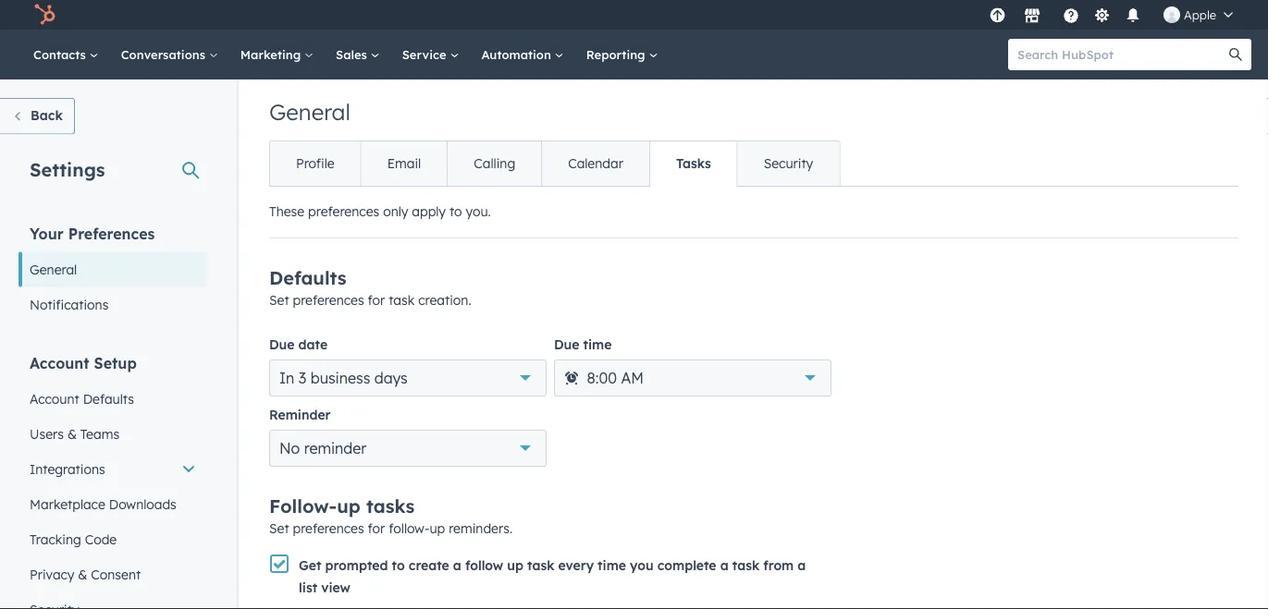 Task type: vqa. For each thing, say whether or not it's contained in the screenshot.
No reminder at the bottom left
yes



Task type: describe. For each thing, give the bounding box(es) containing it.
Search HubSpot search field
[[1009, 39, 1236, 70]]

follow-up tasks set preferences for follow-up reminders.
[[269, 495, 513, 537]]

0 vertical spatial up
[[337, 495, 361, 518]]

prompted
[[325, 558, 388, 574]]

marketing link
[[229, 30, 325, 80]]

general link
[[19, 252, 207, 287]]

in
[[279, 369, 295, 388]]

marketing
[[240, 47, 305, 62]]

1 vertical spatial up
[[430, 521, 445, 537]]

apple
[[1185, 7, 1217, 22]]

marketplace downloads link
[[19, 487, 207, 522]]

account defaults link
[[19, 382, 207, 417]]

apple button
[[1153, 0, 1245, 30]]

tasks link
[[650, 142, 737, 186]]

your preferences
[[30, 224, 155, 243]]

you.
[[466, 204, 491, 220]]

tasks
[[676, 155, 711, 172]]

tracking code link
[[19, 522, 207, 558]]

create
[[409, 558, 450, 574]]

8:00
[[587, 369, 617, 388]]

profile
[[296, 155, 335, 172]]

back link
[[0, 98, 75, 135]]

reporting
[[587, 47, 649, 62]]

automation link
[[471, 30, 575, 80]]

teams
[[80, 426, 119, 442]]

integrations button
[[19, 452, 207, 487]]

account defaults
[[30, 391, 134, 407]]

defaults set preferences for task creation.
[[269, 267, 472, 309]]

marketplaces button
[[1013, 0, 1052, 30]]

list
[[299, 580, 318, 596]]

set inside defaults set preferences for task creation.
[[269, 292, 289, 309]]

hubspot link
[[22, 4, 69, 26]]

calendar link
[[542, 142, 650, 186]]

sales
[[336, 47, 371, 62]]

due date
[[269, 337, 328, 353]]

contacts
[[33, 47, 90, 62]]

privacy & consent
[[30, 567, 141, 583]]

get
[[299, 558, 322, 574]]

apply
[[412, 204, 446, 220]]

privacy & consent link
[[19, 558, 207, 593]]

to inside get prompted to create a follow up task every time you complete a task from a list view
[[392, 558, 405, 574]]

marketplace
[[30, 497, 105, 513]]

users & teams link
[[19, 417, 207, 452]]

your preferences element
[[19, 224, 207, 323]]

from
[[764, 558, 794, 574]]

defaults inside defaults set preferences for task creation.
[[269, 267, 347, 290]]

business
[[311, 369, 370, 388]]

no reminder
[[279, 440, 367, 458]]

for inside follow-up tasks set preferences for follow-up reminders.
[[368, 521, 385, 537]]

tracking
[[30, 532, 81, 548]]

creation.
[[418, 292, 472, 309]]

settings
[[30, 158, 105, 181]]

reminders.
[[449, 521, 513, 537]]

8:00 am
[[587, 369, 644, 388]]

security link
[[737, 142, 840, 186]]

account setup
[[30, 354, 137, 373]]

only
[[383, 204, 408, 220]]

reporting link
[[575, 30, 670, 80]]

date
[[299, 337, 328, 353]]

0 vertical spatial general
[[269, 98, 351, 126]]

preferences inside follow-up tasks set preferences for follow-up reminders.
[[293, 521, 364, 537]]

follow-
[[389, 521, 430, 537]]

set inside follow-up tasks set preferences for follow-up reminders.
[[269, 521, 289, 537]]

& for users
[[67, 426, 77, 442]]

defaults inside account defaults link
[[83, 391, 134, 407]]

due for due time
[[554, 337, 580, 353]]

service
[[402, 47, 450, 62]]

account for account defaults
[[30, 391, 79, 407]]

follow-
[[269, 495, 337, 518]]

conversations link
[[110, 30, 229, 80]]

1 horizontal spatial task
[[528, 558, 555, 574]]

am
[[621, 369, 644, 388]]

& for privacy
[[78, 567, 87, 583]]

calling link
[[447, 142, 542, 186]]

you
[[630, 558, 654, 574]]

general inside general link
[[30, 261, 77, 278]]

upgrade image
[[990, 8, 1006, 25]]

3
[[299, 369, 307, 388]]

due time
[[554, 337, 612, 353]]

time inside get prompted to create a follow up task every time you complete a task from a list view
[[598, 558, 627, 574]]

calling
[[474, 155, 516, 172]]

profile link
[[270, 142, 361, 186]]

code
[[85, 532, 117, 548]]



Task type: locate. For each thing, give the bounding box(es) containing it.
for inside defaults set preferences for task creation.
[[368, 292, 385, 309]]

integrations
[[30, 461, 105, 478]]

&
[[67, 426, 77, 442], [78, 567, 87, 583]]

set up due date
[[269, 292, 289, 309]]

email link
[[361, 142, 447, 186]]

& right users at the left bottom of page
[[67, 426, 77, 442]]

0 vertical spatial preferences
[[308, 204, 380, 220]]

time up the 8:00
[[584, 337, 612, 353]]

up right follow
[[507, 558, 524, 574]]

get prompted to create a follow up task every time you complete a task from a list view
[[299, 558, 806, 596]]

setup
[[94, 354, 137, 373]]

tracking code
[[30, 532, 117, 548]]

defaults up date
[[269, 267, 347, 290]]

preferences down follow-
[[293, 521, 364, 537]]

contacts link
[[22, 30, 110, 80]]

a
[[453, 558, 462, 574], [721, 558, 729, 574], [798, 558, 806, 574]]

help image
[[1063, 8, 1080, 25]]

0 horizontal spatial &
[[67, 426, 77, 442]]

0 vertical spatial set
[[269, 292, 289, 309]]

2 vertical spatial preferences
[[293, 521, 364, 537]]

account for account setup
[[30, 354, 89, 373]]

account
[[30, 354, 89, 373], [30, 391, 79, 407]]

1 horizontal spatial due
[[554, 337, 580, 353]]

search image
[[1230, 48, 1243, 61]]

0 horizontal spatial up
[[337, 495, 361, 518]]

preferences
[[68, 224, 155, 243]]

1 vertical spatial preferences
[[293, 292, 364, 309]]

1 horizontal spatial &
[[78, 567, 87, 583]]

no reminder button
[[269, 430, 547, 467]]

preferences left "only"
[[308, 204, 380, 220]]

2 account from the top
[[30, 391, 79, 407]]

every
[[559, 558, 594, 574]]

notifications link
[[19, 287, 207, 323]]

time left you
[[598, 558, 627, 574]]

complete
[[658, 558, 717, 574]]

marketplace downloads
[[30, 497, 177, 513]]

consent
[[91, 567, 141, 583]]

these preferences only apply to you.
[[269, 204, 491, 220]]

2 horizontal spatial a
[[798, 558, 806, 574]]

general down your
[[30, 261, 77, 278]]

task left creation.
[[389, 292, 415, 309]]

service link
[[391, 30, 471, 80]]

account up account defaults
[[30, 354, 89, 373]]

help button
[[1056, 0, 1087, 30]]

apple menu
[[985, 0, 1247, 30]]

8:00 am button
[[554, 360, 832, 397]]

general
[[269, 98, 351, 126], [30, 261, 77, 278]]

marketplaces image
[[1024, 8, 1041, 25]]

1 vertical spatial &
[[78, 567, 87, 583]]

notifications image
[[1125, 8, 1142, 25]]

1 vertical spatial time
[[598, 558, 627, 574]]

to left you.
[[450, 204, 462, 220]]

0 vertical spatial account
[[30, 354, 89, 373]]

users
[[30, 426, 64, 442]]

in 3 business days button
[[269, 360, 547, 397]]

1 for from the top
[[368, 292, 385, 309]]

2 vertical spatial up
[[507, 558, 524, 574]]

0 horizontal spatial to
[[392, 558, 405, 574]]

your
[[30, 224, 64, 243]]

1 vertical spatial defaults
[[83, 391, 134, 407]]

for down the tasks
[[368, 521, 385, 537]]

for
[[368, 292, 385, 309], [368, 521, 385, 537]]

1 horizontal spatial a
[[721, 558, 729, 574]]

reminder
[[304, 440, 367, 458]]

1 horizontal spatial to
[[450, 204, 462, 220]]

settings link
[[1091, 5, 1114, 25]]

up up create
[[430, 521, 445, 537]]

privacy
[[30, 567, 74, 583]]

0 horizontal spatial task
[[389, 292, 415, 309]]

email
[[387, 155, 421, 172]]

a right complete
[[721, 558, 729, 574]]

1 due from the left
[[269, 337, 295, 353]]

1 horizontal spatial general
[[269, 98, 351, 126]]

0 horizontal spatial due
[[269, 337, 295, 353]]

0 horizontal spatial a
[[453, 558, 462, 574]]

2 horizontal spatial task
[[733, 558, 760, 574]]

task inside defaults set preferences for task creation.
[[389, 292, 415, 309]]

up inside get prompted to create a follow up task every time you complete a task from a list view
[[507, 558, 524, 574]]

notifications
[[30, 297, 109, 313]]

1 vertical spatial general
[[30, 261, 77, 278]]

1 a from the left
[[453, 558, 462, 574]]

automation
[[482, 47, 555, 62]]

1 vertical spatial set
[[269, 521, 289, 537]]

task
[[389, 292, 415, 309], [528, 558, 555, 574], [733, 558, 760, 574]]

0 horizontal spatial defaults
[[83, 391, 134, 407]]

3 a from the left
[[798, 558, 806, 574]]

1 horizontal spatial defaults
[[269, 267, 347, 290]]

calendar
[[568, 155, 624, 172]]

1 set from the top
[[269, 292, 289, 309]]

0 vertical spatial to
[[450, 204, 462, 220]]

navigation
[[269, 141, 841, 187]]

1 account from the top
[[30, 354, 89, 373]]

reminder
[[269, 407, 331, 423]]

1 vertical spatial to
[[392, 558, 405, 574]]

1 vertical spatial for
[[368, 521, 385, 537]]

users & teams
[[30, 426, 119, 442]]

in 3 business days
[[279, 369, 408, 388]]

& right privacy
[[78, 567, 87, 583]]

upgrade link
[[987, 5, 1010, 25]]

0 vertical spatial defaults
[[269, 267, 347, 290]]

navigation containing profile
[[269, 141, 841, 187]]

a left follow
[[453, 558, 462, 574]]

account up users at the left bottom of page
[[30, 391, 79, 407]]

1 vertical spatial account
[[30, 391, 79, 407]]

sales link
[[325, 30, 391, 80]]

security
[[764, 155, 814, 172]]

0 vertical spatial time
[[584, 337, 612, 353]]

2 a from the left
[[721, 558, 729, 574]]

search button
[[1221, 39, 1252, 70]]

preferences up date
[[293, 292, 364, 309]]

for left creation.
[[368, 292, 385, 309]]

0 vertical spatial for
[[368, 292, 385, 309]]

days
[[375, 369, 408, 388]]

1 horizontal spatial up
[[430, 521, 445, 537]]

tasks
[[366, 495, 415, 518]]

conversations
[[121, 47, 209, 62]]

view
[[321, 580, 351, 596]]

downloads
[[109, 497, 177, 513]]

hubspot image
[[33, 4, 56, 26]]

0 horizontal spatial general
[[30, 261, 77, 278]]

no
[[279, 440, 300, 458]]

due
[[269, 337, 295, 353], [554, 337, 580, 353]]

2 due from the left
[[554, 337, 580, 353]]

2 for from the top
[[368, 521, 385, 537]]

to left create
[[392, 558, 405, 574]]

2 set from the top
[[269, 521, 289, 537]]

defaults up users & teams link
[[83, 391, 134, 407]]

follow
[[465, 558, 504, 574]]

defaults
[[269, 267, 347, 290], [83, 391, 134, 407]]

task left every
[[528, 558, 555, 574]]

set down follow-
[[269, 521, 289, 537]]

task left from
[[733, 558, 760, 574]]

general up profile
[[269, 98, 351, 126]]

bob builder image
[[1164, 6, 1181, 23]]

settings image
[[1094, 8, 1111, 25]]

notifications button
[[1118, 0, 1149, 30]]

time
[[584, 337, 612, 353], [598, 558, 627, 574]]

account setup element
[[19, 353, 207, 610]]

these
[[269, 204, 305, 220]]

preferences inside defaults set preferences for task creation.
[[293, 292, 364, 309]]

due for due date
[[269, 337, 295, 353]]

0 vertical spatial &
[[67, 426, 77, 442]]

set
[[269, 292, 289, 309], [269, 521, 289, 537]]

to
[[450, 204, 462, 220], [392, 558, 405, 574]]

2 horizontal spatial up
[[507, 558, 524, 574]]

back
[[31, 107, 63, 124]]

up
[[337, 495, 361, 518], [430, 521, 445, 537], [507, 558, 524, 574]]

a right from
[[798, 558, 806, 574]]

up left the tasks
[[337, 495, 361, 518]]



